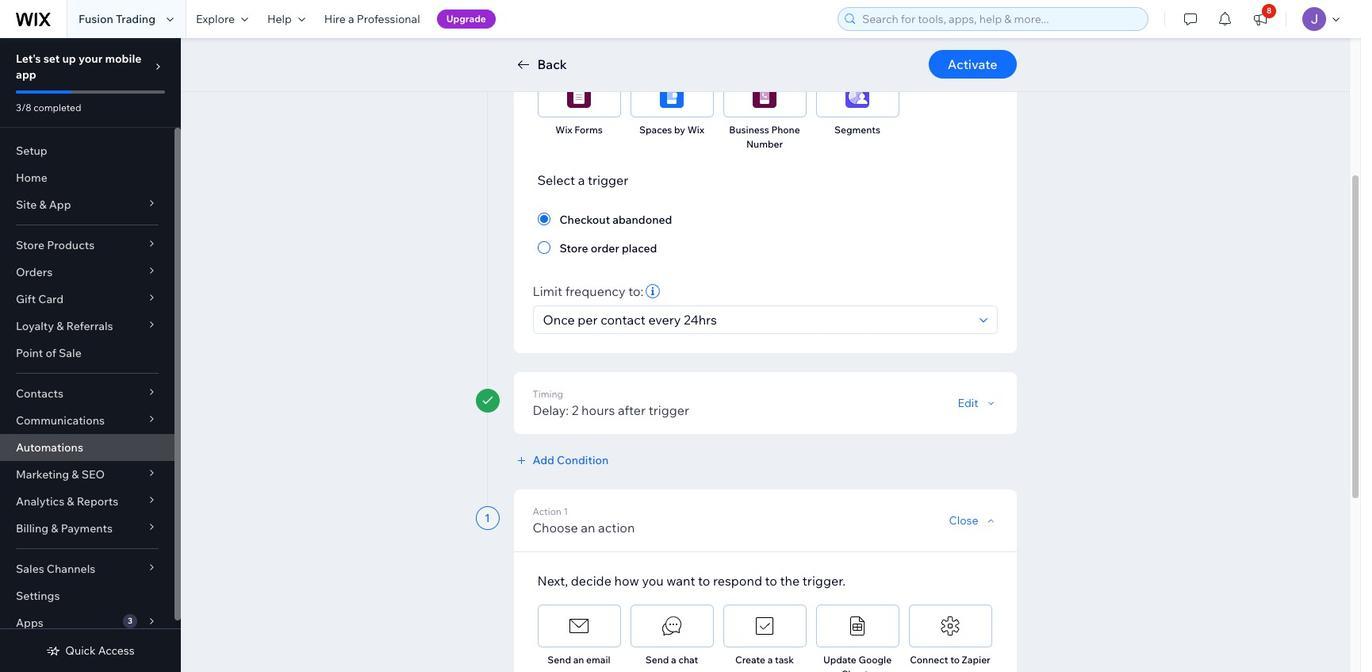 Task type: vqa. For each thing, say whether or not it's contained in the screenshot.
placed
yes



Task type: locate. For each thing, give the bounding box(es) containing it.
channels
[[47, 562, 96, 576]]

close
[[950, 513, 979, 528]]

& for loyalty
[[56, 319, 64, 333]]

a for trigger
[[578, 172, 585, 188]]

1 horizontal spatial send
[[646, 654, 669, 666]]

billing
[[16, 521, 49, 536]]

category image up "business"
[[753, 84, 777, 108]]

0 vertical spatial an
[[581, 520, 596, 536]]

2 horizontal spatial wix
[[741, 43, 758, 55]]

wix left stores at the right top of page
[[741, 43, 758, 55]]

to left the
[[765, 573, 778, 589]]

send
[[548, 654, 571, 666], [646, 654, 669, 666]]

trigger up checkout abandoned
[[588, 172, 629, 188]]

sheets
[[842, 668, 874, 672]]

next,
[[538, 573, 568, 589]]

of
[[46, 346, 56, 360]]

a up message
[[671, 654, 677, 666]]

create a task
[[736, 654, 794, 666]]

& left app
[[39, 198, 47, 212]]

to
[[698, 573, 711, 589], [765, 573, 778, 589], [951, 654, 960, 666]]

wix right 'by'
[[688, 124, 705, 136]]

category image
[[660, 84, 684, 108], [753, 84, 777, 108], [846, 84, 870, 108], [753, 614, 777, 638], [846, 614, 870, 638], [939, 614, 963, 638]]

you
[[642, 573, 664, 589]]

a right hire
[[348, 12, 354, 26]]

send inside send a chat message
[[646, 654, 669, 666]]

setup link
[[0, 137, 175, 164]]

an inside action 1 choose an action
[[581, 520, 596, 536]]

billing & payments button
[[0, 515, 175, 542]]

1 horizontal spatial trigger
[[649, 402, 690, 418]]

3
[[128, 616, 133, 626]]

how
[[615, 573, 640, 589]]

upgrade button
[[437, 10, 496, 29]]

back button
[[514, 55, 567, 74]]

point
[[16, 346, 43, 360]]

hire a professional
[[324, 12, 420, 26]]

& left "chat"
[[949, 43, 956, 55]]

site down home
[[16, 198, 37, 212]]

point of sale
[[16, 346, 82, 360]]

email
[[587, 654, 611, 666]]

an left action at the left bottom of the page
[[581, 520, 596, 536]]

& right loyalty
[[56, 319, 64, 333]]

store down checkout on the top left of page
[[560, 241, 589, 256]]

1
[[564, 506, 569, 517], [485, 511, 490, 525]]

setup
[[16, 144, 47, 158]]

site for site members
[[827, 43, 844, 55]]

category image up segments
[[846, 84, 870, 108]]

marketing
[[16, 467, 69, 482]]

communications button
[[0, 407, 175, 434]]

1 vertical spatial trigger
[[649, 402, 690, 418]]

to right want
[[698, 573, 711, 589]]

0 horizontal spatial to
[[698, 573, 711, 589]]

site
[[827, 43, 844, 55], [16, 198, 37, 212]]

a inside send a chat message
[[671, 654, 677, 666]]

quick
[[65, 644, 96, 658]]

None field
[[538, 306, 975, 333]]

&
[[949, 43, 956, 55], [39, 198, 47, 212], [56, 319, 64, 333], [72, 467, 79, 482], [67, 494, 74, 509], [51, 521, 58, 536]]

close button
[[950, 513, 998, 528]]

by
[[675, 124, 686, 136]]

option group
[[538, 210, 993, 257]]

let's set up your mobile app
[[16, 52, 142, 82]]

update
[[824, 654, 857, 666]]

wix
[[741, 43, 758, 55], [556, 124, 573, 136], [688, 124, 705, 136]]

category image
[[567, 84, 591, 108], [567, 614, 591, 638], [660, 614, 684, 638]]

1 right action
[[564, 506, 569, 517]]

& inside dropdown button
[[67, 494, 74, 509]]

set
[[43, 52, 60, 66]]

0 horizontal spatial send
[[548, 654, 571, 666]]

send a chat message
[[646, 654, 699, 672]]

a for professional
[[348, 12, 354, 26]]

seo
[[81, 467, 105, 482]]

create
[[736, 654, 766, 666]]

a for chat
[[671, 654, 677, 666]]

site members
[[827, 43, 889, 55]]

task
[[775, 654, 794, 666]]

chat
[[958, 43, 979, 55]]

zapier
[[962, 654, 991, 666]]

edit button
[[958, 396, 998, 410]]

category image up update google sheets
[[846, 614, 870, 638]]

1 vertical spatial site
[[16, 198, 37, 212]]

site inside 'site & app' dropdown button
[[16, 198, 37, 212]]

send left email
[[548, 654, 571, 666]]

1 horizontal spatial store
[[560, 241, 589, 256]]

reports
[[77, 494, 118, 509]]

& for analytics
[[67, 494, 74, 509]]

site left members
[[827, 43, 844, 55]]

home link
[[0, 164, 175, 191]]

abandoned
[[613, 213, 673, 227]]

mobile
[[105, 52, 142, 66]]

store inside popup button
[[16, 238, 44, 252]]

hire
[[324, 12, 346, 26]]

0 vertical spatial site
[[827, 43, 844, 55]]

decide
[[571, 573, 612, 589]]

& right billing
[[51, 521, 58, 536]]

0 horizontal spatial wix
[[556, 124, 573, 136]]

site & app button
[[0, 191, 175, 218]]

wix for wix forms
[[556, 124, 573, 136]]

checkout
[[560, 213, 610, 227]]

order
[[591, 241, 620, 256]]

inbox & chat
[[922, 43, 979, 55]]

store up orders
[[16, 238, 44, 252]]

card
[[38, 292, 64, 306]]

to left zapier at bottom
[[951, 654, 960, 666]]

loyalty & referrals
[[16, 319, 113, 333]]

& left seo
[[72, 467, 79, 482]]

1 horizontal spatial site
[[827, 43, 844, 55]]

trigger right after
[[649, 402, 690, 418]]

choose
[[533, 520, 578, 536]]

1 left action
[[485, 511, 490, 525]]

a right select
[[578, 172, 585, 188]]

upgrade
[[447, 13, 486, 25]]

3/8
[[16, 102, 31, 113]]

wix left "forms"
[[556, 124, 573, 136]]

1 horizontal spatial 1
[[564, 506, 569, 517]]

your
[[79, 52, 103, 66]]

send up message
[[646, 654, 669, 666]]

2 send from the left
[[646, 654, 669, 666]]

marketing & seo
[[16, 467, 105, 482]]

category image up spaces by wix
[[660, 84, 684, 108]]

action
[[598, 520, 635, 536]]

quick access button
[[46, 644, 135, 658]]

up
[[62, 52, 76, 66]]

an left email
[[574, 654, 584, 666]]

0 horizontal spatial site
[[16, 198, 37, 212]]

0 horizontal spatial trigger
[[588, 172, 629, 188]]

& for billing
[[51, 521, 58, 536]]

0 horizontal spatial store
[[16, 238, 44, 252]]

price
[[550, 43, 573, 55]]

back
[[538, 56, 567, 72]]

trigger
[[588, 172, 629, 188], [649, 402, 690, 418]]

& left reports
[[67, 494, 74, 509]]

1 send from the left
[[548, 654, 571, 666]]

fusion trading
[[79, 12, 156, 26]]

gift card
[[16, 292, 64, 306]]

trading
[[116, 12, 156, 26]]

1 vertical spatial an
[[574, 654, 584, 666]]

store products
[[16, 238, 95, 252]]

fusion
[[79, 12, 113, 26]]

a left task
[[768, 654, 773, 666]]



Task type: describe. For each thing, give the bounding box(es) containing it.
action 1 choose an action
[[533, 506, 635, 536]]

gift card button
[[0, 286, 175, 313]]

marketing & seo button
[[0, 461, 175, 488]]

access
[[98, 644, 135, 658]]

limit
[[533, 283, 563, 299]]

number
[[747, 138, 783, 150]]

category image up wix forms
[[567, 84, 591, 108]]

stores
[[760, 43, 789, 55]]

8 button
[[1244, 0, 1279, 38]]

the
[[781, 573, 800, 589]]

& for inbox
[[949, 43, 956, 55]]

hours
[[582, 402, 615, 418]]

category image up 'create a task'
[[753, 614, 777, 638]]

store for store products
[[16, 238, 44, 252]]

home
[[16, 171, 47, 185]]

& for site
[[39, 198, 47, 212]]

option group containing checkout abandoned
[[538, 210, 993, 257]]

help
[[267, 12, 292, 26]]

Search for tools, apps, help & more... field
[[858, 8, 1144, 30]]

8
[[1267, 6, 1272, 16]]

automations link
[[0, 434, 175, 461]]

store for store order placed
[[560, 241, 589, 256]]

contacts
[[16, 387, 63, 401]]

phone
[[772, 124, 801, 136]]

connect to zapier
[[910, 654, 991, 666]]

spaces by wix
[[640, 124, 705, 136]]

update google sheets
[[824, 654, 892, 672]]

trigger.
[[803, 573, 846, 589]]

add condition button
[[514, 453, 609, 467]]

after
[[618, 402, 646, 418]]

payments
[[61, 521, 113, 536]]

wix stores
[[741, 43, 789, 55]]

trigger inside timing delay: 2 hours after trigger
[[649, 402, 690, 418]]

1 horizontal spatial wix
[[688, 124, 705, 136]]

sales channels
[[16, 562, 96, 576]]

send an email
[[548, 654, 611, 666]]

analytics
[[16, 494, 64, 509]]

sidebar element
[[0, 38, 181, 672]]

point of sale link
[[0, 340, 175, 367]]

sales channels button
[[0, 556, 175, 583]]

invoices
[[654, 43, 691, 55]]

timing
[[533, 388, 564, 400]]

activate button
[[929, 50, 1017, 79]]

delay:
[[533, 402, 569, 418]]

add
[[533, 453, 555, 467]]

quotes
[[575, 43, 608, 55]]

orders
[[16, 265, 53, 279]]

respond
[[713, 573, 763, 589]]

send for send an email
[[548, 654, 571, 666]]

products
[[47, 238, 95, 252]]

billing & payments
[[16, 521, 113, 536]]

quick access
[[65, 644, 135, 658]]

spaces
[[640, 124, 672, 136]]

business
[[730, 124, 770, 136]]

business phone number
[[730, 124, 801, 150]]

frequency
[[566, 283, 626, 299]]

app
[[49, 198, 71, 212]]

loyalty & referrals button
[[0, 313, 175, 340]]

0 vertical spatial trigger
[[588, 172, 629, 188]]

connect
[[910, 654, 949, 666]]

category image up send an email
[[567, 614, 591, 638]]

sale
[[59, 346, 82, 360]]

gift
[[16, 292, 36, 306]]

analytics & reports button
[[0, 488, 175, 515]]

category image up connect to zapier
[[939, 614, 963, 638]]

wix for wix stores
[[741, 43, 758, 55]]

message
[[652, 668, 692, 672]]

inbox
[[922, 43, 947, 55]]

orders button
[[0, 259, 175, 286]]

placed
[[622, 241, 657, 256]]

professional
[[357, 12, 420, 26]]

sales
[[16, 562, 44, 576]]

1 inside action 1 choose an action
[[564, 506, 569, 517]]

site for site & app
[[16, 198, 37, 212]]

category image up send a chat message
[[660, 614, 684, 638]]

analytics & reports
[[16, 494, 118, 509]]

site & app
[[16, 198, 71, 212]]

apps
[[16, 616, 43, 630]]

chat
[[679, 654, 699, 666]]

let's
[[16, 52, 41, 66]]

a for task
[[768, 654, 773, 666]]

loyalty
[[16, 319, 54, 333]]

send for send a chat message
[[646, 654, 669, 666]]

referrals
[[66, 319, 113, 333]]

communications
[[16, 413, 105, 428]]

settings
[[16, 589, 60, 603]]

activate
[[948, 56, 998, 72]]

explore
[[196, 12, 235, 26]]

app
[[16, 67, 36, 82]]

2 horizontal spatial to
[[951, 654, 960, 666]]

store order placed
[[560, 241, 657, 256]]

action
[[533, 506, 562, 517]]

1 horizontal spatial to
[[765, 573, 778, 589]]

0 horizontal spatial 1
[[485, 511, 490, 525]]

select a trigger
[[538, 172, 629, 188]]

to:
[[629, 283, 644, 299]]

& for marketing
[[72, 467, 79, 482]]

next, decide how you want to respond to the trigger.
[[538, 573, 846, 589]]

forms
[[575, 124, 603, 136]]

condition
[[557, 453, 609, 467]]



